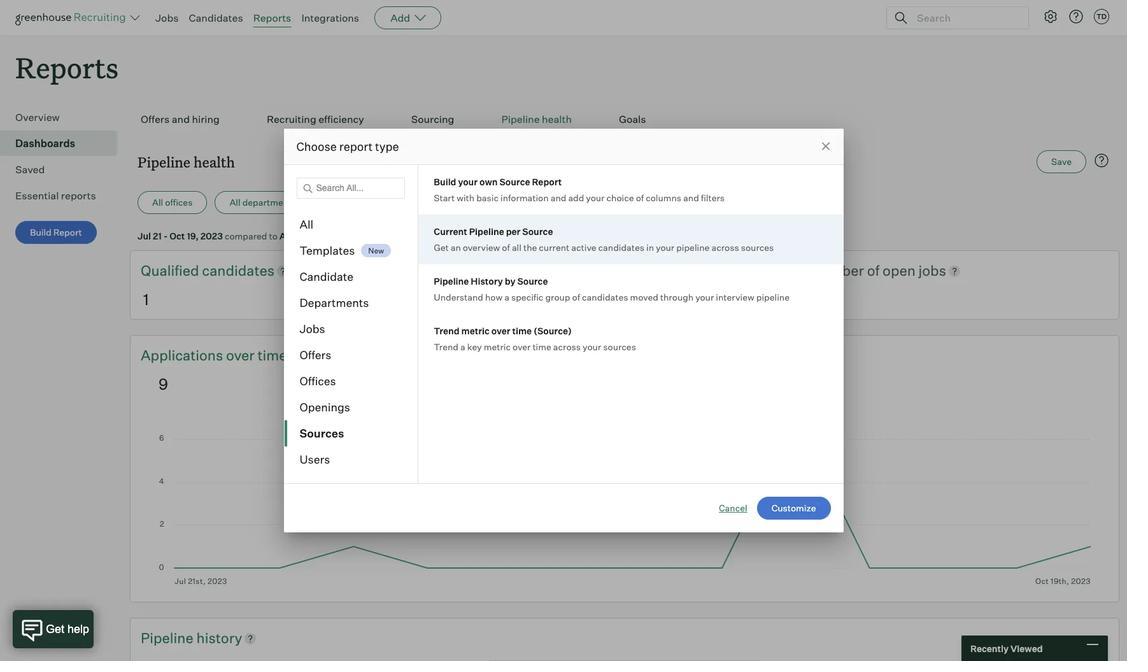Task type: locate. For each thing, give the bounding box(es) containing it.
1 horizontal spatial -
[[310, 231, 314, 242]]

all
[[152, 197, 163, 208], [230, 197, 241, 208], [424, 197, 435, 208], [549, 197, 560, 208], [300, 217, 314, 231]]

report up information
[[532, 177, 562, 187]]

offers inside the choose report type dialog
[[300, 348, 332, 362]]

- right 22
[[310, 231, 314, 242]]

0 horizontal spatial report
[[53, 227, 82, 238]]

group
[[546, 292, 571, 303]]

open for jobs
[[883, 262, 916, 279]]

recently
[[971, 643, 1009, 654]]

2 2023 from the left
[[347, 231, 370, 242]]

0 vertical spatial trend
[[434, 326, 460, 336]]

2023 right 19,
[[201, 231, 223, 242]]

across
[[712, 242, 740, 253], [554, 342, 581, 352]]

all left add
[[549, 197, 560, 208]]

21
[[153, 231, 162, 242]]

a right how
[[505, 292, 510, 303]]

1
[[143, 290, 149, 309], [479, 290, 484, 309]]

across down (source)
[[554, 342, 581, 352]]

candidates
[[599, 242, 645, 253], [202, 262, 275, 279], [582, 292, 629, 303]]

type
[[375, 140, 399, 154]]

1 vertical spatial pipeline
[[757, 292, 790, 303]]

a inside pipeline history by source understand how a specific group of candidates moved through your interview pipeline
[[505, 292, 510, 303]]

1 vertical spatial trend
[[434, 342, 459, 352]]

0 horizontal spatial build
[[30, 227, 51, 238]]

of
[[636, 192, 644, 203], [502, 242, 510, 253], [533, 262, 545, 279], [868, 262, 880, 279], [573, 292, 581, 303]]

efficiency
[[319, 113, 364, 126]]

1 horizontal spatial pipeline health
[[502, 113, 572, 126]]

candidates down compared
[[202, 262, 275, 279]]

number for jobs
[[811, 262, 865, 279]]

health inside pipeline health button
[[542, 113, 572, 126]]

1 horizontal spatial a
[[505, 292, 510, 303]]

1 left how
[[479, 290, 484, 309]]

candidates down openings
[[582, 292, 629, 303]]

1 vertical spatial a
[[461, 342, 466, 352]]

jul up templates
[[316, 231, 330, 242]]

0 horizontal spatial open
[[548, 262, 581, 279]]

0 horizontal spatial hiring
[[192, 113, 220, 126]]

reports right candidates link
[[253, 11, 291, 24]]

source
[[500, 177, 531, 187], [523, 226, 553, 237], [518, 276, 548, 287]]

1 horizontal spatial jul
[[316, 231, 330, 242]]

0 horizontal spatial pipeline health
[[138, 152, 235, 172]]

open left jobs
[[883, 262, 916, 279]]

departments
[[300, 296, 369, 310]]

all for all offices
[[152, 197, 163, 208]]

2023 right 20,
[[347, 231, 370, 242]]

0 vertical spatial a
[[505, 292, 510, 303]]

0 horizontal spatial and
[[172, 113, 190, 126]]

0 horizontal spatial time
[[258, 347, 287, 364]]

0 vertical spatial across
[[712, 242, 740, 253]]

sources
[[300, 426, 344, 440]]

a left "key"
[[461, 342, 466, 352]]

0 vertical spatial offers
[[141, 113, 170, 126]]

of left all
[[502, 242, 510, 253]]

candidates up openings
[[599, 242, 645, 253]]

of right choice on the right of page
[[636, 192, 644, 203]]

1 vertical spatial across
[[554, 342, 581, 352]]

all left departments
[[230, 197, 241, 208]]

trend down understand
[[434, 326, 460, 336]]

and inside button
[[172, 113, 190, 126]]

history link
[[197, 629, 242, 648]]

1 2023 from the left
[[201, 231, 223, 242]]

all inside the choose report type dialog
[[300, 217, 314, 231]]

20,
[[331, 231, 346, 242]]

over right "key"
[[513, 342, 531, 352]]

your down pipeline history by source understand how a specific group of candidates moved through your interview pipeline
[[583, 342, 602, 352]]

pipeline inside current pipeline per source get an overview of all the current active candidates in your pipeline across sources
[[677, 242, 710, 253]]

pipeline
[[502, 113, 540, 126], [138, 152, 190, 172], [469, 226, 505, 237], [434, 276, 469, 287], [141, 629, 197, 647]]

0 vertical spatial reports
[[253, 11, 291, 24]]

overview
[[463, 242, 500, 253]]

metric
[[462, 326, 490, 336], [484, 342, 511, 352]]

over left time link at left
[[226, 347, 255, 364]]

number
[[476, 262, 530, 279], [811, 262, 865, 279]]

all right apr
[[300, 217, 314, 231]]

of left jobs
[[868, 262, 880, 279]]

candidates link
[[202, 261, 275, 281]]

0 horizontal spatial offers
[[141, 113, 170, 126]]

all left offices
[[152, 197, 163, 208]]

0 horizontal spatial across
[[554, 342, 581, 352]]

source for all
[[523, 226, 553, 237]]

0 vertical spatial candidates
[[599, 242, 645, 253]]

0 vertical spatial pipeline
[[677, 242, 710, 253]]

your up with
[[458, 177, 478, 187]]

1 vertical spatial source
[[523, 226, 553, 237]]

1 1 from the left
[[143, 290, 149, 309]]

1 horizontal spatial offers
[[300, 348, 332, 362]]

0 horizontal spatial jul
[[138, 231, 151, 242]]

1 horizontal spatial 1
[[479, 290, 484, 309]]

0 vertical spatial health
[[542, 113, 572, 126]]

across inside trend metric over time (source) trend a key metric over time across your sources
[[554, 342, 581, 352]]

specific
[[512, 292, 544, 303]]

1 horizontal spatial and
[[551, 192, 567, 203]]

number of open for openings
[[476, 262, 584, 279]]

source for information
[[500, 177, 531, 187]]

source up specific
[[518, 276, 548, 287]]

1 horizontal spatial reports
[[253, 11, 291, 24]]

0 horizontal spatial 1
[[143, 290, 149, 309]]

(source)
[[534, 326, 572, 336]]

0 vertical spatial pipeline health
[[502, 113, 572, 126]]

1 horizontal spatial 2023
[[347, 231, 370, 242]]

build inside button
[[30, 227, 51, 238]]

pipeline inside current pipeline per source get an overview of all the current active candidates in your pipeline across sources
[[469, 226, 505, 237]]

open down "current"
[[548, 262, 581, 279]]

0 vertical spatial report
[[532, 177, 562, 187]]

time
[[513, 326, 532, 336], [533, 342, 552, 352], [258, 347, 287, 364]]

reports
[[253, 11, 291, 24], [15, 48, 119, 86]]

current pipeline per source get an overview of all the current active candidates in your pipeline across sources
[[434, 226, 775, 253]]

recently viewed
[[971, 643, 1044, 654]]

1 vertical spatial report
[[53, 227, 82, 238]]

pipeline for your
[[677, 242, 710, 253]]

0 horizontal spatial 2023
[[201, 231, 223, 242]]

number of open
[[476, 262, 584, 279], [811, 262, 919, 279]]

applications over
[[141, 347, 258, 364]]

1 open from the left
[[548, 262, 581, 279]]

1 horizontal spatial build
[[434, 177, 457, 187]]

offices
[[300, 374, 336, 388]]

sources up interview
[[742, 242, 775, 253]]

0 vertical spatial build
[[434, 177, 457, 187]]

trend left "key"
[[434, 342, 459, 352]]

1 horizontal spatial open
[[883, 262, 916, 279]]

goals
[[619, 113, 647, 126]]

choose report type dialog
[[284, 129, 844, 533]]

all departments button
[[215, 191, 311, 214]]

1 vertical spatial reports
[[15, 48, 119, 86]]

over down how
[[492, 326, 511, 336]]

2 vertical spatial candidates
[[582, 292, 629, 303]]

2 horizontal spatial over
[[513, 342, 531, 352]]

- right the 21 at top
[[164, 231, 168, 242]]

report down essential reports link
[[53, 227, 82, 238]]

per
[[506, 226, 521, 237]]

pipeline for interview
[[757, 292, 790, 303]]

1 vertical spatial sources
[[604, 342, 637, 352]]

build inside build your own source report start with basic information and add your choice of columns and filters
[[434, 177, 457, 187]]

custom
[[685, 197, 716, 208]]

pipeline history by source understand how a specific group of candidates moved through your interview pipeline
[[434, 276, 790, 303]]

Search All... text field
[[297, 178, 406, 199]]

0 vertical spatial hiring
[[192, 113, 220, 126]]

1 horizontal spatial jobs
[[300, 322, 325, 336]]

2 1 from the left
[[479, 290, 484, 309]]

1 down qualified link
[[143, 290, 149, 309]]

offers inside button
[[141, 113, 170, 126]]

build for build report
[[30, 227, 51, 238]]

1 horizontal spatial number of open
[[811, 262, 919, 279]]

1 number of open from the left
[[476, 262, 584, 279]]

jobs down departments
[[300, 322, 325, 336]]

pipeline health
[[502, 113, 572, 126], [138, 152, 235, 172]]

0 horizontal spatial -
[[164, 231, 168, 242]]

metric right "key"
[[484, 342, 511, 352]]

build your own source report start with basic information and add your choice of columns and filters
[[434, 177, 725, 203]]

users
[[300, 452, 330, 466]]

trend metric over time (source) trend a key metric over time across your sources
[[434, 326, 637, 352]]

1 horizontal spatial sources
[[742, 242, 775, 253]]

compared
[[225, 231, 267, 242]]

a inside trend metric over time (source) trend a key metric over time across your sources
[[461, 342, 466, 352]]

customize button
[[758, 497, 831, 520]]

open
[[548, 262, 581, 279], [883, 262, 916, 279]]

tab list containing offers and hiring
[[138, 107, 1113, 133]]

current
[[434, 226, 468, 237]]

your right in
[[656, 242, 675, 253]]

2 number from the left
[[811, 262, 865, 279]]

fields
[[718, 197, 741, 208]]

source inside pipeline history by source understand how a specific group of candidates moved through your interview pipeline
[[518, 276, 548, 287]]

source up the
[[523, 226, 553, 237]]

pipeline right in
[[677, 242, 710, 253]]

1 horizontal spatial report
[[532, 177, 562, 187]]

recruiting efficiency
[[267, 113, 364, 126]]

sources down moved
[[604, 342, 637, 352]]

source inside current pipeline per source get an overview of all the current active candidates in your pipeline across sources
[[523, 226, 553, 237]]

pipeline right interview
[[757, 292, 790, 303]]

0 horizontal spatial sources
[[604, 342, 637, 352]]

source inside build your own source report start with basic information and add your choice of columns and filters
[[500, 177, 531, 187]]

build up start
[[434, 177, 457, 187]]

a
[[505, 292, 510, 303], [461, 342, 466, 352]]

tab list
[[138, 107, 1113, 133]]

0 horizontal spatial number of open
[[476, 262, 584, 279]]

all inside button
[[424, 197, 435, 208]]

sourcing
[[412, 113, 455, 126]]

1 vertical spatial health
[[194, 152, 235, 172]]

1 horizontal spatial health
[[542, 113, 572, 126]]

sources
[[742, 242, 775, 253], [604, 342, 637, 352]]

of inside current pipeline per source get an overview of all the current active candidates in your pipeline across sources
[[502, 242, 510, 253]]

1 horizontal spatial across
[[712, 242, 740, 253]]

report inside button
[[53, 227, 82, 238]]

0 horizontal spatial health
[[194, 152, 235, 172]]

metric up "key"
[[462, 326, 490, 336]]

1 vertical spatial jobs
[[300, 322, 325, 336]]

your inside pipeline history by source understand how a specific group of candidates moved through your interview pipeline
[[696, 292, 715, 303]]

0 vertical spatial source
[[500, 177, 531, 187]]

reports down greenhouse recruiting image on the left top
[[15, 48, 119, 86]]

goals button
[[616, 107, 650, 133]]

build report button
[[15, 221, 97, 244]]

number for openings
[[476, 262, 530, 279]]

19,
[[187, 231, 199, 242]]

faq image
[[1095, 153, 1110, 168]]

1 horizontal spatial time
[[513, 326, 532, 336]]

your right through
[[696, 292, 715, 303]]

0 horizontal spatial a
[[461, 342, 466, 352]]

over
[[492, 326, 511, 336], [513, 342, 531, 352], [226, 347, 255, 364]]

0 vertical spatial sources
[[742, 242, 775, 253]]

moved
[[631, 292, 659, 303]]

jobs left candidates link
[[155, 11, 179, 24]]

across down fields
[[712, 242, 740, 253]]

of right group
[[573, 292, 581, 303]]

jul left the 21 at top
[[138, 231, 151, 242]]

1 vertical spatial build
[[30, 227, 51, 238]]

information
[[501, 192, 549, 203]]

sourcing button
[[408, 107, 458, 133]]

1 horizontal spatial pipeline
[[757, 292, 790, 303]]

2 open from the left
[[883, 262, 916, 279]]

of down the
[[533, 262, 545, 279]]

offers for offers and hiring
[[141, 113, 170, 126]]

add
[[569, 192, 585, 203]]

history
[[471, 276, 503, 287]]

0 vertical spatial jobs
[[155, 11, 179, 24]]

1 horizontal spatial number
[[811, 262, 865, 279]]

source up information
[[500, 177, 531, 187]]

an
[[451, 242, 461, 253]]

choice
[[607, 192, 634, 203]]

how
[[486, 292, 503, 303]]

1 vertical spatial metric
[[484, 342, 511, 352]]

1 vertical spatial offers
[[300, 348, 332, 362]]

all
[[512, 242, 522, 253]]

a for specific
[[505, 292, 510, 303]]

pipeline inside pipeline history by source understand how a specific group of candidates moved through your interview pipeline
[[757, 292, 790, 303]]

all for all
[[300, 217, 314, 231]]

openings
[[584, 262, 645, 279]]

essential
[[15, 189, 59, 202]]

job
[[667, 197, 683, 208]]

jul
[[138, 231, 151, 242], [316, 231, 330, 242]]

build down essential
[[30, 227, 51, 238]]

0 horizontal spatial jobs
[[155, 11, 179, 24]]

-
[[164, 231, 168, 242], [310, 231, 314, 242]]

all left primary
[[424, 197, 435, 208]]

2 number of open from the left
[[811, 262, 919, 279]]

1 number from the left
[[476, 262, 530, 279]]

2 vertical spatial source
[[518, 276, 548, 287]]

0 horizontal spatial number
[[476, 262, 530, 279]]

build
[[434, 177, 457, 187], [30, 227, 51, 238]]

0 horizontal spatial pipeline
[[677, 242, 710, 253]]

job custom fields
[[667, 197, 741, 208]]

xychart image
[[159, 414, 1092, 586]]

hiring inside tab list
[[192, 113, 220, 126]]

1 horizontal spatial hiring
[[562, 197, 587, 208]]



Task type: describe. For each thing, give the bounding box(es) containing it.
openings
[[300, 400, 350, 414]]

open for openings
[[548, 262, 581, 279]]

new
[[369, 246, 384, 255]]

overview
[[15, 111, 60, 124]]

build report
[[30, 227, 82, 238]]

save
[[1052, 156, 1073, 167]]

number of open for jobs
[[811, 262, 919, 279]]

managers
[[588, 197, 630, 208]]

1 trend from the top
[[434, 326, 460, 336]]

Search text field
[[915, 9, 1018, 27]]

1 horizontal spatial over
[[492, 326, 511, 336]]

1 vertical spatial pipeline health
[[138, 152, 235, 172]]

oct
[[170, 231, 185, 242]]

offices
[[165, 197, 193, 208]]

columns
[[646, 192, 682, 203]]

2 horizontal spatial and
[[684, 192, 700, 203]]

your inside current pipeline per source get an overview of all the current active candidates in your pipeline across sources
[[656, 242, 675, 253]]

history
[[197, 629, 242, 647]]

jobs inside the choose report type dialog
[[300, 322, 325, 336]]

across inside current pipeline per source get an overview of all the current active candidates in your pipeline across sources
[[712, 242, 740, 253]]

basic
[[477, 192, 499, 203]]

templates
[[300, 243, 355, 257]]

add button
[[375, 6, 442, 29]]

0 horizontal spatial over
[[226, 347, 255, 364]]

choose
[[297, 140, 337, 154]]

2 jul from the left
[[316, 231, 330, 242]]

pipeline link
[[141, 629, 197, 648]]

candidates inside current pipeline per source get an overview of all the current active candidates in your pipeline across sources
[[599, 242, 645, 253]]

candidates inside pipeline history by source understand how a specific group of candidates moved through your interview pipeline
[[582, 292, 629, 303]]

pipeline health inside pipeline health button
[[502, 113, 572, 126]]

all offices button
[[138, 191, 207, 214]]

all offices
[[152, 197, 193, 208]]

offers and hiring button
[[138, 107, 223, 133]]

apr
[[280, 231, 296, 242]]

pipeline inside pipeline history by source understand how a specific group of candidates moved through your interview pipeline
[[434, 276, 469, 287]]

all primary recruiters
[[424, 197, 512, 208]]

report inside build your own source report start with basic information and add your choice of columns and filters
[[532, 177, 562, 187]]

qualified
[[141, 262, 202, 279]]

your inside trend metric over time (source) trend a key metric over time across your sources
[[583, 342, 602, 352]]

2 horizontal spatial time
[[533, 342, 552, 352]]

save button
[[1038, 151, 1087, 173]]

offers and hiring
[[141, 113, 220, 126]]

build for build your own source report start with basic information and add your choice of columns and filters
[[434, 177, 457, 187]]

current
[[539, 242, 570, 253]]

reports
[[61, 189, 96, 202]]

viewed
[[1011, 643, 1044, 654]]

1 vertical spatial candidates
[[202, 262, 275, 279]]

job custom fields button
[[653, 191, 755, 214]]

to
[[269, 231, 278, 242]]

22
[[298, 231, 308, 242]]

sources inside trend metric over time (source) trend a key metric over time across your sources
[[604, 342, 637, 352]]

qualified link
[[141, 261, 202, 281]]

recruiters
[[472, 197, 512, 208]]

days
[[367, 197, 387, 208]]

with
[[457, 192, 475, 203]]

offers for offers
[[300, 348, 332, 362]]

all hiring managers button
[[535, 191, 645, 214]]

by
[[505, 276, 516, 287]]

1 - from the left
[[164, 231, 168, 242]]

the
[[524, 242, 537, 253]]

2 trend from the top
[[434, 342, 459, 352]]

integrations
[[302, 11, 360, 24]]

all for all hiring managers
[[549, 197, 560, 208]]

2 - from the left
[[310, 231, 314, 242]]

jobs
[[919, 262, 947, 279]]

pipeline health button
[[499, 107, 575, 133]]

your right add
[[587, 192, 605, 203]]

last 90 days
[[334, 197, 387, 208]]

all primary recruiters button
[[410, 191, 527, 214]]

all for all primary recruiters
[[424, 197, 435, 208]]

1 vertical spatial hiring
[[562, 197, 587, 208]]

all for all departments
[[230, 197, 241, 208]]

start
[[434, 192, 455, 203]]

td
[[1097, 12, 1108, 21]]

interview
[[717, 292, 755, 303]]

over link
[[226, 346, 258, 366]]

0 vertical spatial metric
[[462, 326, 490, 336]]

time link
[[258, 346, 287, 366]]

candidates link
[[189, 11, 243, 24]]

1 jul from the left
[[138, 231, 151, 242]]

last 90 days button
[[319, 191, 402, 214]]

of inside build your own source report start with basic information and add your choice of columns and filters
[[636, 192, 644, 203]]

saved
[[15, 163, 45, 176]]

candidates
[[189, 11, 243, 24]]

recruiting efficiency button
[[264, 107, 368, 133]]

choose report type
[[297, 140, 399, 154]]

source for group
[[518, 276, 548, 287]]

configure image
[[1044, 9, 1059, 24]]

0 horizontal spatial reports
[[15, 48, 119, 86]]

candidate
[[300, 270, 354, 284]]

all hiring managers
[[549, 197, 630, 208]]

reports link
[[253, 11, 291, 24]]

essential reports link
[[15, 188, 112, 203]]

essential reports
[[15, 189, 96, 202]]

dashboards
[[15, 137, 75, 150]]

all departments
[[230, 197, 297, 208]]

applications
[[141, 347, 223, 364]]

integrations link
[[302, 11, 360, 24]]

pipeline inside button
[[502, 113, 540, 126]]

key
[[468, 342, 482, 352]]

understand
[[434, 292, 484, 303]]

own
[[480, 177, 498, 187]]

td button
[[1095, 9, 1110, 24]]

90
[[354, 197, 366, 208]]

greenhouse recruiting image
[[15, 10, 130, 25]]

get
[[434, 242, 449, 253]]

departments
[[243, 197, 297, 208]]

last
[[334, 197, 352, 208]]

jul 21 - oct 19, 2023 compared to apr 22 - jul 20, 2023
[[138, 231, 370, 242]]

through
[[661, 292, 694, 303]]

a for key
[[461, 342, 466, 352]]

customize
[[772, 503, 817, 514]]

active
[[572, 242, 597, 253]]

sources inside current pipeline per source get an overview of all the current active candidates in your pipeline across sources
[[742, 242, 775, 253]]

of inside pipeline history by source understand how a specific group of candidates moved through your interview pipeline
[[573, 292, 581, 303]]



Task type: vqa. For each thing, say whether or not it's contained in the screenshot.
Candidates hired by sourcing
no



